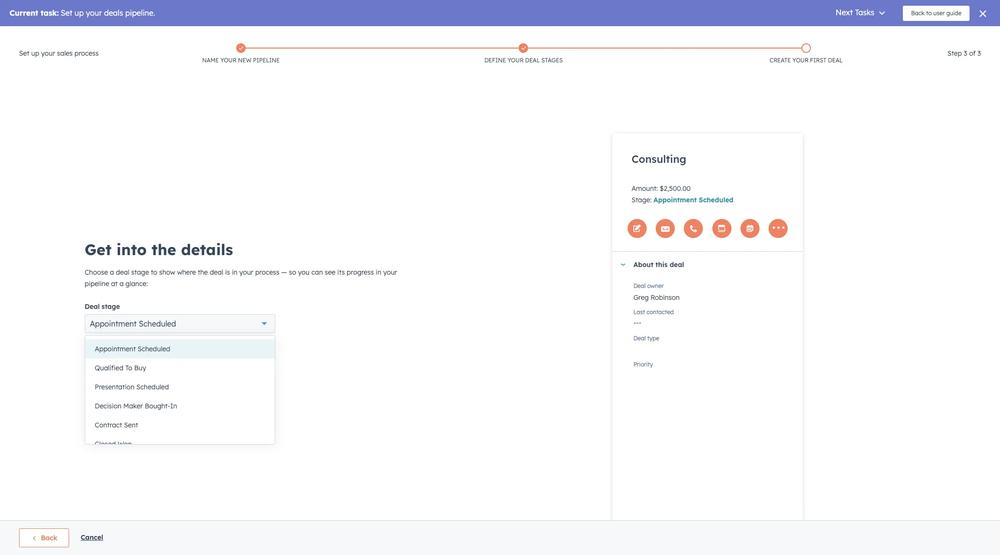 Task type: describe. For each thing, give the bounding box(es) containing it.
is
[[225, 268, 230, 276]]

appointment scheduled inside popup button
[[90, 319, 176, 328]]

deal for deal owner greg robinson
[[634, 282, 646, 289]]

$2,500.00
[[660, 184, 691, 193]]

see
[[93, 352, 103, 359]]

about
[[634, 260, 654, 269]]

greg
[[634, 293, 649, 302]]

stage:
[[632, 196, 652, 204]]

search image
[[980, 51, 987, 58]]

appointment scheduled inside button
[[95, 345, 170, 353]]

appointment inside amount: $2,500.00 stage: appointment scheduled
[[654, 196, 697, 204]]

1 menu item from the left
[[890, 26, 908, 41]]

greg robinson button
[[634, 288, 794, 304]]

see your pipeline in action
[[93, 352, 164, 359]]

get
[[85, 240, 112, 259]]

your right progress on the top of the page
[[383, 268, 397, 276]]

in inside see your pipeline in action 'button'
[[140, 352, 145, 359]]

pipeline inside choose a deal stage to show where the deal is in your process —  so you can see its progress in your pipeline at a glance:
[[85, 279, 109, 288]]

deal owner greg robinson
[[634, 282, 680, 302]]

upgrade image
[[812, 30, 821, 39]]

2 horizontal spatial in
[[376, 268, 381, 276]]

contract sent
[[95, 421, 138, 430]]

cancel button
[[81, 533, 103, 542]]

create your first deal
[[770, 57, 843, 64]]

priority
[[634, 361, 653, 368]]

marketplaces image
[[874, 30, 883, 39]]

back
[[41, 534, 57, 542]]

music
[[957, 30, 974, 38]]

Search HubSpot search field
[[866, 46, 983, 62]]

stage inside choose a deal stage to show where the deal is in your process —  so you can see its progress in your pipeline at a glance:
[[131, 268, 149, 276]]

where
[[177, 268, 196, 276]]

back button
[[19, 529, 69, 548]]

closed won
[[95, 440, 132, 449]]

amount:
[[632, 184, 658, 193]]

decision maker bought-in button
[[85, 397, 275, 416]]

scheduled inside popup button
[[139, 319, 176, 328]]

1 completed list item
[[382, 41, 665, 66]]

consulting
[[632, 152, 686, 166]]

sent
[[124, 421, 138, 430]]

last
[[634, 308, 645, 316]]

caret image
[[620, 263, 626, 266]]

menu containing music
[[812, 26, 989, 41]]

search button
[[975, 46, 992, 62]]

get into the details
[[85, 240, 233, 259]]

list box containing appointment scheduled
[[85, 336, 275, 454]]

0 horizontal spatial a
[[110, 268, 114, 276]]

decision maker bought-in
[[95, 402, 177, 411]]

deal left is
[[210, 268, 223, 276]]

2 3 from the left
[[978, 49, 981, 58]]

in
[[170, 402, 177, 411]]

closed
[[95, 440, 116, 449]]

decision
[[95, 402, 122, 411]]

calling icon button
[[851, 28, 867, 40]]

choose
[[85, 268, 108, 276]]

step 3 of 3
[[948, 49, 981, 58]]

sales
[[57, 49, 73, 58]]

about this deal button
[[613, 252, 794, 277]]

presentation scheduled button
[[85, 378, 275, 397]]

scheduled inside amount: $2,500.00 stage: appointment scheduled
[[699, 196, 734, 204]]

you
[[298, 268, 310, 276]]

first
[[810, 57, 826, 64]]

settings image
[[910, 30, 919, 39]]

see your pipeline in action button
[[85, 348, 172, 364]]

presentation scheduled
[[95, 383, 169, 391]]

marketplaces button
[[869, 26, 889, 41]]

your inside 'button'
[[104, 352, 116, 359]]

create
[[770, 57, 791, 64]]

set up your sales process
[[19, 49, 99, 58]]

owner
[[647, 282, 664, 289]]

so
[[289, 268, 296, 276]]

hubspot link
[[11, 28, 36, 40]]

robinson
[[651, 293, 680, 302]]

up
[[31, 49, 39, 58]]



Task type: locate. For each thing, give the bounding box(es) containing it.
stage down at
[[102, 302, 120, 311]]

0 vertical spatial process
[[75, 49, 99, 58]]

the
[[152, 240, 176, 259], [198, 268, 208, 276]]

greg robinson image
[[946, 30, 955, 38]]

1 vertical spatial the
[[198, 268, 208, 276]]

appointment scheduled
[[90, 319, 176, 328], [95, 345, 170, 353]]

list
[[100, 41, 948, 66]]

pipeline
[[253, 57, 280, 64], [85, 279, 109, 288], [118, 352, 139, 359]]

0 horizontal spatial pipeline
[[85, 279, 109, 288]]

name your new pipeline
[[202, 57, 280, 64]]

stage
[[131, 268, 149, 276], [102, 302, 120, 311]]

appointment scheduled up to
[[95, 345, 170, 353]]

deal down choose
[[85, 302, 100, 311]]

appointment down deal stage
[[90, 319, 137, 328]]

deal for deal type
[[634, 335, 646, 342]]

3 right of
[[978, 49, 981, 58]]

0 horizontal spatial the
[[152, 240, 176, 259]]

scheduled
[[699, 196, 734, 204], [139, 319, 176, 328], [138, 345, 170, 353], [136, 383, 169, 391]]

0 completed list item
[[100, 41, 382, 66]]

hubspot image
[[17, 28, 29, 40]]

qualified to buy
[[95, 364, 146, 372]]

deal up greg
[[634, 282, 646, 289]]

0 vertical spatial appointment
[[654, 196, 697, 204]]

deal for choose a deal stage to show where the deal is in your process —  so you can see its progress in your pipeline at a glance:
[[116, 268, 129, 276]]

0 horizontal spatial in
[[140, 352, 145, 359]]

the inside choose a deal stage to show where the deal is in your process —  so you can see its progress in your pipeline at a glance:
[[198, 268, 208, 276]]

pipeline down choose
[[85, 279, 109, 288]]

stage up "glance:"
[[131, 268, 149, 276]]

deal inside dropdown button
[[670, 260, 684, 269]]

3
[[964, 49, 967, 58], [978, 49, 981, 58]]

appointment scheduled button
[[85, 314, 275, 333]]

a
[[110, 268, 114, 276], [120, 279, 124, 288]]

in left the action
[[140, 352, 145, 359]]

deal for about this deal
[[670, 260, 684, 269]]

appointment inside button
[[95, 345, 136, 353]]

upgrade
[[823, 31, 849, 38]]

cancel
[[81, 533, 103, 542]]

get into the details dialog
[[0, 26, 1000, 555]]

this
[[656, 260, 668, 269]]

appointment scheduled button
[[85, 340, 275, 359]]

qualified to buy button
[[85, 359, 275, 378]]

can
[[311, 268, 323, 276]]

1 vertical spatial appointment
[[90, 319, 137, 328]]

1 horizontal spatial process
[[255, 268, 279, 276]]

Priority text field
[[634, 366, 794, 382]]

deal stage
[[85, 302, 120, 311]]

deal for define your deal stages
[[525, 57, 540, 64]]

deal
[[525, 57, 540, 64], [828, 57, 843, 64], [670, 260, 684, 269], [116, 268, 129, 276], [210, 268, 223, 276]]

menu
[[812, 26, 989, 41]]

your inside 2 "list item"
[[793, 57, 809, 64]]

your up qualified
[[104, 352, 116, 359]]

list inside get into the details dialog
[[100, 41, 948, 66]]

maker
[[123, 402, 143, 411]]

stages
[[542, 57, 563, 64]]

0 horizontal spatial process
[[75, 49, 99, 58]]

your right is
[[239, 268, 253, 276]]

Deal type text field
[[634, 340, 794, 356]]

your inside 0 completed list item
[[220, 57, 236, 64]]

appointment inside popup button
[[90, 319, 137, 328]]

your
[[41, 49, 55, 58], [220, 57, 236, 64], [508, 57, 524, 64], [793, 57, 809, 64], [239, 268, 253, 276], [383, 268, 397, 276], [104, 352, 116, 359]]

deal right this
[[670, 260, 684, 269]]

deal left type
[[634, 335, 646, 342]]

contacted
[[647, 308, 674, 316]]

won
[[118, 440, 132, 449]]

list box
[[85, 336, 275, 454]]

amount: $2,500.00 stage: appointment scheduled
[[632, 184, 734, 204]]

1 horizontal spatial stage
[[131, 268, 149, 276]]

its
[[337, 268, 345, 276]]

0 horizontal spatial stage
[[102, 302, 120, 311]]

define your deal stages
[[484, 57, 563, 64]]

1 horizontal spatial a
[[120, 279, 124, 288]]

presentation
[[95, 383, 134, 391]]

menu item
[[890, 26, 908, 41], [922, 26, 940, 41]]

2 vertical spatial pipeline
[[118, 352, 139, 359]]

0 vertical spatial pipeline
[[253, 57, 280, 64]]

step
[[948, 49, 962, 58]]

at
[[111, 279, 118, 288]]

in right is
[[232, 268, 238, 276]]

process inside choose a deal stage to show where the deal is in your process —  so you can see its progress in your pipeline at a glance:
[[255, 268, 279, 276]]

to
[[125, 364, 132, 372]]

0 horizontal spatial 3
[[964, 49, 967, 58]]

pipeline inside see your pipeline in action 'button'
[[118, 352, 139, 359]]

your inside 1 completed list item
[[508, 57, 524, 64]]

contract sent button
[[85, 416, 275, 435]]

buy
[[134, 364, 146, 372]]

music button
[[941, 26, 988, 41]]

1 vertical spatial deal
[[85, 302, 100, 311]]

a right at
[[120, 279, 124, 288]]

your left first
[[793, 57, 809, 64]]

define
[[484, 57, 506, 64]]

2 list item
[[665, 41, 948, 66]]

—
[[281, 268, 287, 276]]

name
[[202, 57, 219, 64]]

1 vertical spatial process
[[255, 268, 279, 276]]

the right where
[[198, 268, 208, 276]]

deal up at
[[116, 268, 129, 276]]

deal for deal stage
[[85, 302, 100, 311]]

contract
[[95, 421, 122, 430]]

1 horizontal spatial in
[[232, 268, 238, 276]]

your left new
[[220, 57, 236, 64]]

1 vertical spatial stage
[[102, 302, 120, 311]]

progress
[[347, 268, 374, 276]]

pipeline right new
[[253, 57, 280, 64]]

in
[[232, 268, 238, 276], [376, 268, 381, 276], [140, 352, 145, 359]]

details
[[181, 240, 233, 259]]

process right sales
[[75, 49, 99, 58]]

glance:
[[126, 279, 148, 288]]

deal inside deal owner greg robinson
[[634, 282, 646, 289]]

set
[[19, 49, 29, 58]]

0 vertical spatial a
[[110, 268, 114, 276]]

menu item right the settings link
[[922, 26, 940, 41]]

deal inside 2 "list item"
[[828, 57, 843, 64]]

see
[[325, 268, 335, 276]]

deal
[[634, 282, 646, 289], [85, 302, 100, 311], [634, 335, 646, 342]]

deal left 'stages'
[[525, 57, 540, 64]]

1 horizontal spatial 3
[[978, 49, 981, 58]]

list containing name your new pipeline
[[100, 41, 948, 66]]

appointment down $2,500.00
[[654, 196, 697, 204]]

1 horizontal spatial pipeline
[[118, 352, 139, 359]]

calling icon image
[[854, 30, 863, 39]]

in right progress on the top of the page
[[376, 268, 381, 276]]

qualified
[[95, 364, 123, 372]]

a up at
[[110, 268, 114, 276]]

0 vertical spatial stage
[[131, 268, 149, 276]]

action
[[147, 352, 164, 359]]

settings link
[[909, 29, 921, 39]]

appointment scheduled up see your pipeline in action
[[90, 319, 176, 328]]

1 3 from the left
[[964, 49, 967, 58]]

Last contacted text field
[[634, 314, 794, 329]]

about this deal
[[634, 260, 684, 269]]

1 horizontal spatial the
[[198, 268, 208, 276]]

1 vertical spatial a
[[120, 279, 124, 288]]

0 vertical spatial appointment scheduled
[[90, 319, 176, 328]]

2 vertical spatial deal
[[634, 335, 646, 342]]

process left —
[[255, 268, 279, 276]]

scheduled inside button
[[138, 345, 170, 353]]

2 horizontal spatial pipeline
[[253, 57, 280, 64]]

menu item left the settings link
[[890, 26, 908, 41]]

pipeline up to
[[118, 352, 139, 359]]

to
[[151, 268, 157, 276]]

show
[[159, 268, 175, 276]]

new
[[238, 57, 251, 64]]

bought-
[[145, 402, 170, 411]]

closed won button
[[85, 435, 275, 454]]

of
[[969, 49, 976, 58]]

deal type
[[634, 335, 659, 342]]

your right up
[[41, 49, 55, 58]]

1 vertical spatial appointment scheduled
[[95, 345, 170, 353]]

0 vertical spatial deal
[[634, 282, 646, 289]]

1 vertical spatial pipeline
[[85, 279, 109, 288]]

deal inside 1 completed list item
[[525, 57, 540, 64]]

appointment up qualified to buy
[[95, 345, 136, 353]]

pipeline inside 0 completed list item
[[253, 57, 280, 64]]

deal right first
[[828, 57, 843, 64]]

the up the show
[[152, 240, 176, 259]]

your right define
[[508, 57, 524, 64]]

type
[[647, 335, 659, 342]]

last contacted
[[634, 308, 674, 316]]

0 horizontal spatial menu item
[[890, 26, 908, 41]]

1 horizontal spatial menu item
[[922, 26, 940, 41]]

3 left of
[[964, 49, 967, 58]]

choose a deal stage to show where the deal is in your process —  so you can see its progress in your pipeline at a glance:
[[85, 268, 397, 288]]

0 vertical spatial the
[[152, 240, 176, 259]]

2 menu item from the left
[[922, 26, 940, 41]]

scheduled inside 'button'
[[136, 383, 169, 391]]

2 vertical spatial appointment
[[95, 345, 136, 353]]

into
[[116, 240, 147, 259]]



Task type: vqa. For each thing, say whether or not it's contained in the screenshot.
PIPELINE to the middle
yes



